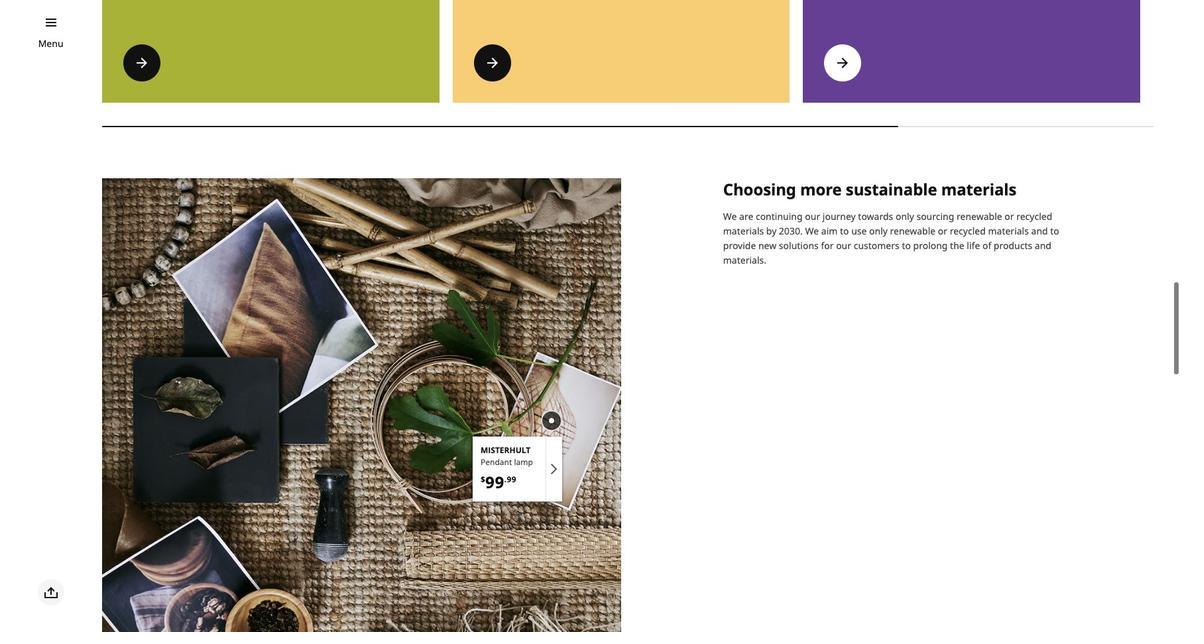 Task type: describe. For each thing, give the bounding box(es) containing it.
by
[[766, 225, 777, 238]]

lamp
[[514, 457, 533, 468]]

2030.
[[779, 225, 803, 238]]

choosing more sustainable materials
[[723, 179, 1017, 201]]

1 vertical spatial our
[[836, 239, 851, 252]]

for
[[821, 239, 834, 252]]

0 horizontal spatial only
[[869, 225, 888, 238]]

we are continuing our journey towards only sourcing renewable or recycled materials by 2030. we aim to use only renewable or recycled materials and to provide new solutions for our customers to prolong the life of products and materials.
[[723, 210, 1059, 267]]

towards
[[858, 210, 893, 223]]

life
[[967, 239, 980, 252]]

more
[[800, 179, 842, 201]]

menu
[[38, 37, 63, 50]]

0 horizontal spatial 99
[[485, 471, 504, 493]]

prolong
[[913, 239, 948, 252]]

0 vertical spatial we
[[723, 210, 737, 223]]

choosing
[[723, 179, 796, 201]]

1 vertical spatial or
[[938, 225, 947, 238]]

solutions
[[779, 239, 819, 252]]

1 horizontal spatial to
[[902, 239, 911, 252]]

0 vertical spatial and
[[1031, 225, 1048, 238]]

aim
[[821, 225, 838, 238]]

provide
[[723, 239, 756, 252]]



Task type: vqa. For each thing, say whether or not it's contained in the screenshot.
products
yes



Task type: locate. For each thing, give the bounding box(es) containing it.
customers
[[854, 239, 899, 252]]

1 horizontal spatial or
[[1005, 210, 1014, 223]]

1 horizontal spatial 99
[[507, 474, 516, 485]]

99 down the lamp
[[507, 474, 516, 485]]

99
[[485, 471, 504, 493], [507, 474, 516, 485]]

materials up products
[[988, 225, 1029, 238]]

1 vertical spatial we
[[805, 225, 819, 238]]

0 vertical spatial our
[[805, 210, 820, 223]]

0 vertical spatial renewable
[[957, 210, 1002, 223]]

0 horizontal spatial we
[[723, 210, 737, 223]]

only up customers
[[869, 225, 888, 238]]

pendant
[[481, 457, 512, 468]]

our
[[805, 210, 820, 223], [836, 239, 851, 252]]

1 vertical spatial only
[[869, 225, 888, 238]]

new
[[758, 239, 776, 252]]

list
[[102, 0, 1154, 136]]

journey
[[823, 210, 856, 223]]

1 horizontal spatial our
[[836, 239, 851, 252]]

misterhult pendant lamp $ 99 . 99
[[481, 445, 533, 493]]

only right towards
[[896, 210, 914, 223]]

materials up "sourcing"
[[941, 179, 1017, 201]]

we
[[723, 210, 737, 223], [805, 225, 819, 238]]

0 horizontal spatial to
[[840, 225, 849, 238]]

continuing
[[756, 210, 803, 223]]

1 horizontal spatial recycled
[[1016, 210, 1052, 223]]

99 down pendant on the bottom left of the page
[[485, 471, 504, 493]]

materials down the are
[[723, 225, 764, 238]]

materials
[[941, 179, 1017, 201], [723, 225, 764, 238], [988, 225, 1029, 238]]

the
[[950, 239, 964, 252]]

0 vertical spatial or
[[1005, 210, 1014, 223]]

misterhult
[[481, 445, 531, 456]]

0 horizontal spatial renewable
[[890, 225, 936, 238]]

to
[[840, 225, 849, 238], [1050, 225, 1059, 238], [902, 239, 911, 252]]

renewable up life
[[957, 210, 1002, 223]]

recycled up life
[[950, 225, 986, 238]]

or up products
[[1005, 210, 1014, 223]]

1 horizontal spatial renewable
[[957, 210, 1002, 223]]

1 vertical spatial renewable
[[890, 225, 936, 238]]

1 horizontal spatial only
[[896, 210, 914, 223]]

or
[[1005, 210, 1014, 223], [938, 225, 947, 238]]

renewable up 'prolong' in the top right of the page
[[890, 225, 936, 238]]

and right products
[[1035, 239, 1051, 252]]

and up products
[[1031, 225, 1048, 238]]

menu button
[[38, 36, 63, 51]]

our left journey
[[805, 210, 820, 223]]

scrollbar
[[102, 119, 1154, 135]]

of
[[982, 239, 991, 252]]

or down "sourcing"
[[938, 225, 947, 238]]

1 vertical spatial and
[[1035, 239, 1051, 252]]

renewable
[[957, 210, 1002, 223], [890, 225, 936, 238]]

a coarsely woven rug with several printed pictures plus a variety of raw materials including leaves and wool. image
[[102, 179, 621, 632]]

only
[[896, 210, 914, 223], [869, 225, 888, 238]]

.
[[504, 474, 507, 485]]

1 horizontal spatial we
[[805, 225, 819, 238]]

use
[[851, 225, 867, 238]]

0 horizontal spatial or
[[938, 225, 947, 238]]

we left the aim
[[805, 225, 819, 238]]

sourcing
[[917, 210, 954, 223]]

materials.
[[723, 254, 766, 267]]

1 vertical spatial recycled
[[950, 225, 986, 238]]

$
[[481, 474, 485, 485]]

and
[[1031, 225, 1048, 238], [1035, 239, 1051, 252]]

products
[[994, 239, 1032, 252]]

are
[[739, 210, 753, 223]]

we left the are
[[723, 210, 737, 223]]

0 vertical spatial only
[[896, 210, 914, 223]]

sustainable
[[846, 179, 937, 201]]

0 horizontal spatial our
[[805, 210, 820, 223]]

2 horizontal spatial to
[[1050, 225, 1059, 238]]

products shown on image element
[[473, 437, 562, 502]]

recycled up products
[[1016, 210, 1052, 223]]

0 vertical spatial recycled
[[1016, 210, 1052, 223]]

0 horizontal spatial recycled
[[950, 225, 986, 238]]

recycled
[[1016, 210, 1052, 223], [950, 225, 986, 238]]

our right for
[[836, 239, 851, 252]]



